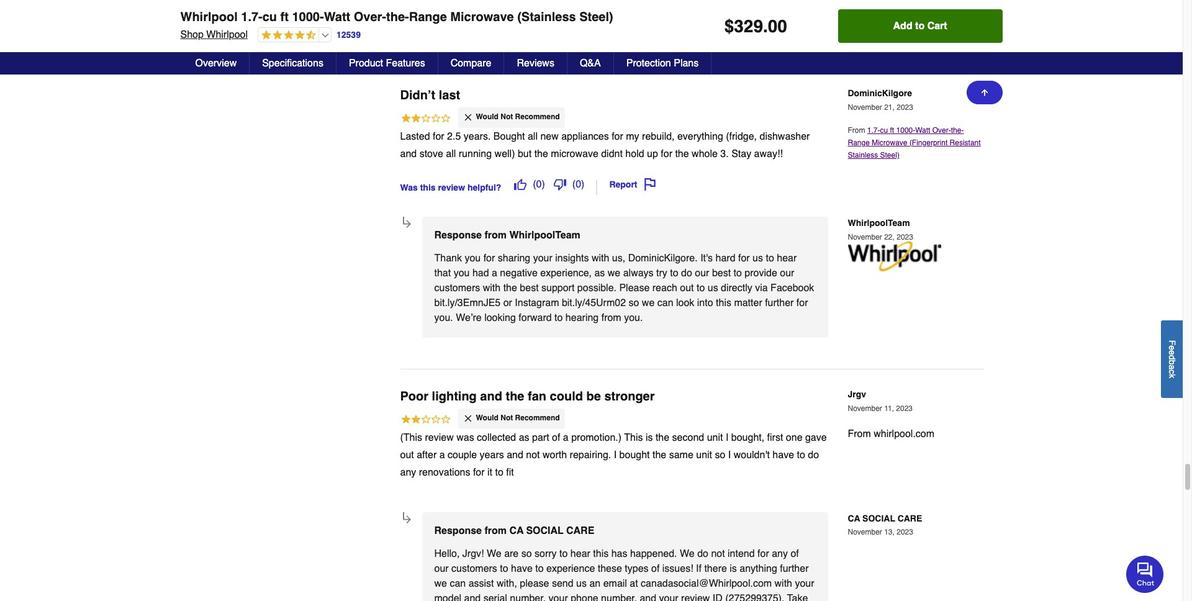 Task type: locate. For each thing, give the bounding box(es) containing it.
watt
[[324, 10, 350, 24], [915, 126, 930, 135]]

0 horizontal spatial so
[[521, 548, 532, 559]]

1 2 stars image from the top
[[400, 112, 451, 126]]

with inside hello, jrgv! we are so sorry to hear this has happened. we do not intend for any of our customers to have to experience these types of issues! if there is anything further we can assist with, please send us an email at canadasocial@whirlpool.com with your model and serial number, your phone number, and your review id (275299375). t
[[775, 578, 792, 589]]

november down dominickilgore
[[848, 103, 882, 112]]

0 horizontal spatial any
[[400, 467, 416, 478]]

so inside (this review was collected as part of a promotion.) this is the second unit i bought, first one gave out after a couple years and not worth repairing.  i bought the same unit so i wouldn't have to do any renovations for it to fit
[[715, 449, 725, 460]]

hello,
[[434, 548, 460, 559]]

0 horizontal spatial have
[[511, 563, 533, 574]]

1 vertical spatial is
[[730, 563, 737, 574]]

( right the thumb up image
[[533, 179, 536, 190]]

1 vertical spatial further
[[780, 563, 809, 574]]

1 not from the top
[[501, 113, 513, 121]]

facebook
[[771, 283, 814, 294]]

1000- up 4.5 stars image
[[292, 10, 324, 24]]

1 vertical spatial so
[[715, 449, 725, 460]]

2 stars image for poor
[[400, 413, 451, 427]]

(fridge,
[[726, 131, 757, 142]]

0 vertical spatial is
[[646, 432, 653, 443]]

november inside "dominickilgore november 21, 2023"
[[848, 103, 882, 112]]

0 horizontal spatial do
[[681, 268, 692, 279]]

0 vertical spatial you
[[465, 253, 481, 264]]

with left us,
[[592, 253, 609, 264]]

with
[[592, 253, 609, 264], [483, 283, 501, 294], [775, 578, 792, 589]]

0 vertical spatial response
[[434, 230, 482, 241]]

our
[[695, 268, 709, 279], [780, 268, 794, 279], [434, 563, 449, 574]]

0 vertical spatial from
[[485, 230, 507, 241]]

cu
[[262, 10, 277, 24], [880, 126, 888, 135]]

1 vertical spatial 1.7-
[[867, 126, 880, 135]]

via
[[755, 283, 768, 294]]

so left wouldn't
[[715, 449, 725, 460]]

social up 13,
[[862, 513, 895, 523]]

to up into
[[697, 283, 705, 294]]

worth
[[543, 449, 567, 460]]

november left 13,
[[848, 528, 882, 537]]

0 vertical spatial 2 stars image
[[400, 112, 451, 126]]

lighting
[[432, 390, 477, 404]]

watt up (fingerprint
[[915, 126, 930, 135]]

2023 inside "whirlpoolteam november 22, 2023"
[[897, 233, 913, 241]]

2023 for dominickilgore
[[897, 103, 913, 112]]

1 horizontal spatial (
[[572, 179, 576, 190]]

of right the intend
[[791, 548, 799, 559]]

1 horizontal spatial this
[[593, 548, 609, 559]]

protection
[[626, 58, 671, 69]]

the inside thank you for sharing your insights with us, dominickilgore. it's hard for us to hear that you had a negative experience, as we always try to do our best to provide our customers with the best support possible. please reach out to us directly via facebook bit.ly/3emnje5 or instagram bit.ly/45urm02 so we can look into this matter further for you. we're looking forward to hearing from you.
[[503, 283, 517, 294]]

response
[[434, 230, 482, 241], [434, 525, 482, 536]]

away!!
[[754, 148, 783, 159]]

your inside thank you for sharing your insights with us, dominickilgore. it's hard for us to hear that you had a negative experience, as we always try to do our best to provide our customers with the best support possible. please reach out to us directly via facebook bit.ly/3emnje5 or instagram bit.ly/45urm02 so we can look into this matter further for you. we're looking forward to hearing from you.
[[533, 253, 552, 264]]

second
[[672, 432, 704, 443]]

1 horizontal spatial range
[[848, 139, 870, 147]]

the- inside the 1.7-cu ft 1000-watt over-the- range microwave (fingerprint resistant stainless steel)
[[951, 126, 964, 135]]

over-
[[354, 10, 386, 24], [932, 126, 951, 135]]

1 vertical spatial watt
[[915, 126, 930, 135]]

) left thumb down icon
[[542, 179, 545, 190]]

review left "helpful?"
[[438, 182, 465, 192]]

further inside hello, jrgv! we are so sorry to hear this has happened. we do not intend for any of our customers to have to experience these types of issues! if there is anything further we can assist with, please send us an email at canadasocial@whirlpool.com with your model and serial number, your phone number, and your review id (275299375). t
[[780, 563, 809, 574]]

features
[[386, 58, 425, 69]]

november inside "whirlpoolteam november 22, 2023"
[[848, 233, 882, 241]]

0 for thumb down icon
[[576, 179, 581, 190]]

1.7-
[[241, 10, 262, 24], [867, 126, 880, 135]]

as inside thank you for sharing your insights with us, dominickilgore. it's hard for us to hear that you had a negative experience, as we always try to do our best to provide our customers with the best support possible. please reach out to us directly via facebook bit.ly/3emnje5 or instagram bit.ly/45urm02 so we can look into this matter further for you. we're looking forward to hearing from you.
[[594, 268, 605, 279]]

2 from from the top
[[848, 429, 871, 440]]

1 vertical spatial response
[[434, 525, 482, 536]]

this right into
[[716, 298, 731, 309]]

2023 right 13,
[[897, 528, 913, 537]]

november down "jrgv"
[[848, 404, 882, 413]]

2 would not recommend from the top
[[476, 414, 560, 422]]

not up collected
[[501, 414, 513, 422]]

)
[[542, 179, 545, 190], [581, 179, 584, 190]]

serial
[[483, 593, 507, 601]]

1 horizontal spatial the-
[[951, 126, 964, 135]]

1 vertical spatial best
[[520, 283, 539, 294]]

from
[[848, 126, 867, 135], [848, 429, 871, 440]]

collected
[[477, 432, 516, 443]]

cu down 21,
[[880, 126, 888, 135]]

range up features
[[409, 10, 447, 24]]

0 horizontal spatial hear
[[570, 548, 590, 559]]

2 stars image
[[400, 112, 451, 126], [400, 413, 451, 427]]

specifications button
[[250, 52, 336, 75]]

1 horizontal spatial social
[[862, 513, 895, 523]]

further inside thank you for sharing your insights with us, dominickilgore. it's hard for us to hear that you had a negative experience, as we always try to do our best to provide our customers with the best support possible. please reach out to us directly via facebook bit.ly/3emnje5 or instagram bit.ly/45urm02 so we can look into this matter further for you. we're looking forward to hearing from you.
[[765, 298, 794, 309]]

1 horizontal spatial hear
[[777, 253, 797, 264]]

0 horizontal spatial steel)
[[579, 10, 613, 24]]

0 horizontal spatial 0
[[536, 179, 542, 190]]

( 0 ) for thumb down icon
[[572, 179, 584, 190]]

experience,
[[540, 268, 592, 279]]

whirlpool
[[180, 10, 238, 24], [206, 29, 248, 40]]

( 0 ) for the thumb up image
[[533, 179, 545, 190]]

ft up 4.5 stars image
[[280, 10, 289, 24]]

please
[[619, 283, 650, 294]]

3 november from the top
[[848, 404, 882, 413]]

1 would not recommend from the top
[[476, 113, 560, 121]]

a up k at bottom
[[1167, 364, 1177, 369]]

1 vertical spatial would
[[476, 414, 499, 422]]

for left my
[[612, 131, 623, 142]]

1 recommend from the top
[[515, 113, 560, 121]]

add to cart button
[[838, 9, 1002, 43]]

2 horizontal spatial this
[[716, 298, 731, 309]]

(fingerprint
[[910, 139, 948, 147]]

2 2 stars image from the top
[[400, 413, 451, 427]]

recommend up new
[[515, 113, 560, 121]]

1 vertical spatial customers
[[451, 563, 497, 574]]

1 horizontal spatial watt
[[915, 126, 930, 135]]

1 vertical spatial not
[[501, 414, 513, 422]]

dominickilgore.
[[628, 253, 698, 264]]

so right are
[[521, 548, 532, 559]]

add to cart
[[893, 20, 947, 32]]

2 vertical spatial do
[[697, 548, 708, 559]]

review down canadasocial@whirlpool.com
[[681, 593, 710, 601]]

we up model
[[434, 578, 447, 589]]

further right anything
[[780, 563, 809, 574]]

up
[[647, 148, 658, 159]]

0 vertical spatial recommend
[[515, 113, 560, 121]]

do down gave
[[808, 449, 819, 460]]

customers inside hello, jrgv! we are so sorry to hear this has happened. we do not intend for any of our customers to have to experience these types of issues! if there is anything further we can assist with, please send us an email at canadasocial@whirlpool.com with your model and serial number, your phone number, and your review id (275299375). t
[[451, 563, 497, 574]]

didn't last
[[400, 88, 460, 103]]

0 horizontal spatial social
[[526, 525, 564, 536]]

b
[[1167, 360, 1177, 365]]

1 vertical spatial out
[[400, 449, 414, 460]]

whirlpoolteam up insights
[[509, 230, 580, 241]]

you
[[465, 253, 481, 264], [454, 268, 470, 279]]

our up facebook
[[780, 268, 794, 279]]

2023 inside 'jrgv november 11, 2023'
[[896, 404, 913, 413]]

0 vertical spatial whirlpoolteam
[[848, 218, 910, 228]]

0 vertical spatial out
[[680, 283, 694, 294]]

renovations
[[419, 467, 470, 478]]

and down the lasted
[[400, 148, 417, 159]]

f e e d b a c k
[[1167, 340, 1177, 378]]

2 ( from the left
[[572, 179, 576, 190]]

2 recommend from the top
[[515, 414, 560, 422]]

1000- up (fingerprint
[[896, 126, 915, 135]]

of right part
[[552, 432, 560, 443]]

0 horizontal spatial us
[[576, 578, 587, 589]]

0 horizontal spatial out
[[400, 449, 414, 460]]

can down reach at the top right
[[657, 298, 673, 309]]

all left new
[[528, 131, 538, 142]]

1 ( 0 ) from the left
[[533, 179, 545, 190]]

1 ( from the left
[[533, 179, 536, 190]]

last
[[439, 88, 460, 103]]

for up "had"
[[483, 253, 495, 264]]

out
[[680, 283, 694, 294], [400, 449, 414, 460]]

chat invite button image
[[1126, 555, 1164, 593]]

0 vertical spatial can
[[657, 298, 673, 309]]

range up the stainless
[[848, 139, 870, 147]]

13,
[[884, 528, 895, 537]]

not down part
[[526, 449, 540, 460]]

2 vertical spatial from
[[485, 525, 507, 536]]

a right after
[[439, 449, 445, 460]]

arrow right image
[[401, 513, 413, 525]]

response for thank
[[434, 230, 482, 241]]

0 horizontal spatial this
[[420, 182, 436, 192]]

protection plans
[[626, 58, 699, 69]]

social inside ca social care november 13, 2023
[[862, 513, 895, 523]]

0 horizontal spatial is
[[646, 432, 653, 443]]

whole
[[692, 148, 718, 159]]

1 horizontal spatial microwave
[[872, 139, 907, 147]]

2 you. from the left
[[624, 313, 643, 324]]

1 e from the top
[[1167, 345, 1177, 350]]

0 vertical spatial the-
[[386, 10, 409, 24]]

0 right the thumb up image
[[536, 179, 542, 190]]

stainless
[[848, 151, 878, 160]]

for up anything
[[758, 548, 769, 559]]

you. down the please
[[624, 313, 643, 324]]

after
[[417, 449, 437, 460]]

best down hard
[[712, 268, 731, 279]]

for
[[433, 131, 444, 142], [612, 131, 623, 142], [661, 148, 672, 159], [483, 253, 495, 264], [738, 253, 750, 264], [797, 298, 808, 309], [473, 467, 485, 478], [758, 548, 769, 559]]

as
[[594, 268, 605, 279], [519, 432, 529, 443]]

0 vertical spatial care
[[898, 513, 922, 523]]

my
[[626, 131, 639, 142]]

so down the please
[[629, 298, 639, 309]]

1.7- up the stainless
[[867, 126, 880, 135]]

2 vertical spatial this
[[593, 548, 609, 559]]

would not recommend for lighting
[[476, 414, 560, 422]]

sorry
[[535, 548, 557, 559]]

fit
[[506, 467, 514, 478]]

any inside hello, jrgv! we are so sorry to hear this has happened. we do not intend for any of our customers to have to experience these types of issues! if there is anything further we can assist with, please send us an email at canadasocial@whirlpool.com with your model and serial number, your phone number, and your review id (275299375). t
[[772, 548, 788, 559]]

(275299375).
[[725, 593, 784, 601]]

watt up 12539
[[324, 10, 350, 24]]

2 november from the top
[[848, 233, 882, 241]]

2 vertical spatial we
[[434, 578, 447, 589]]

please
[[520, 578, 549, 589]]

any up anything
[[772, 548, 788, 559]]

1 vertical spatial ft
[[890, 126, 894, 135]]

do right the try
[[681, 268, 692, 279]]

we inside hello, jrgv! we are so sorry to hear this has happened. we do not intend for any of our customers to have to experience these types of issues! if there is anything further we can assist with, please send us an email at canadasocial@whirlpool.com with your model and serial number, your phone number, and your review id (275299375). t
[[434, 578, 447, 589]]

to up 'experience' at the left bottom of the page
[[559, 548, 568, 559]]

0 vertical spatial not
[[501, 113, 513, 121]]

2 vertical spatial with
[[775, 578, 792, 589]]

1 response from the top
[[434, 230, 482, 241]]

november inside ca social care november 13, 2023
[[848, 528, 882, 537]]

not inside (this review was collected as part of a promotion.) this is the second unit i bought, first one gave out after a couple years and not worth repairing.  i bought the same unit so i wouldn't have to do any renovations for it to fit
[[526, 449, 540, 460]]

would not recommend down the poor lighting and the fan could be stronger
[[476, 414, 560, 422]]

0 vertical spatial do
[[681, 268, 692, 279]]

negative
[[500, 268, 538, 279]]

1 vertical spatial with
[[483, 283, 501, 294]]

social
[[862, 513, 895, 523], [526, 525, 564, 536]]

1 0 from the left
[[536, 179, 542, 190]]

0 vertical spatial microwave
[[450, 10, 514, 24]]

customers inside thank you for sharing your insights with us, dominickilgore. it's hard for us to hear that you had a negative experience, as we always try to do our best to provide our customers with the best support possible. please reach out to us directly via facebook bit.ly/3emnje5 or instagram bit.ly/45urm02 so we can look into this matter further for you. we're looking forward to hearing from you.
[[434, 283, 480, 294]]

any down (this
[[400, 467, 416, 478]]

out up "look"
[[680, 283, 694, 294]]

from down 'jrgv november 11, 2023'
[[848, 429, 871, 440]]

0 vertical spatial any
[[400, 467, 416, 478]]

number, down please
[[510, 593, 546, 601]]

1 number, from the left
[[510, 593, 546, 601]]

best up instagram
[[520, 283, 539, 294]]

from down bit.ly/45urm02
[[601, 313, 621, 324]]

2023 inside ca social care november 13, 2023
[[897, 528, 913, 537]]

0 horizontal spatial can
[[450, 578, 466, 589]]

2 we from the left
[[680, 548, 695, 559]]

review up after
[[425, 432, 454, 443]]

1 horizontal spatial 1.7-
[[867, 126, 880, 135]]

can inside hello, jrgv! we are so sorry to hear this has happened. we do not intend for any of our customers to have to experience these types of issues! if there is anything further we can assist with, please send us an email at canadasocial@whirlpool.com with your model and serial number, your phone number, and your review id (275299375). t
[[450, 578, 466, 589]]

close image
[[463, 112, 473, 122]]

is down the intend
[[730, 563, 737, 574]]

us left "an" on the bottom of page
[[576, 578, 587, 589]]

do inside (this review was collected as part of a promotion.) this is the second unit i bought, first one gave out after a couple years and not worth repairing.  i bought the same unit so i wouldn't have to do any renovations for it to fit
[[808, 449, 819, 460]]

2 would from the top
[[476, 414, 499, 422]]

model
[[434, 593, 461, 601]]

microwave up the stainless
[[872, 139, 907, 147]]

0 horizontal spatial cu
[[262, 10, 277, 24]]

e
[[1167, 345, 1177, 350], [1167, 350, 1177, 355]]

would right close icon
[[476, 414, 499, 422]]

0 vertical spatial would not recommend
[[476, 113, 560, 121]]

looking
[[484, 313, 516, 324]]

have down first at right bottom
[[773, 449, 794, 460]]

1 horizontal spatial is
[[730, 563, 737, 574]]

1 vertical spatial whirlpool
[[206, 29, 248, 40]]

1 vertical spatial as
[[519, 432, 529, 443]]

over- up (fingerprint
[[932, 126, 951, 135]]

of inside (this review was collected as part of a promotion.) this is the second unit i bought, first one gave out after a couple years and not worth repairing.  i bought the same unit so i wouldn't have to do any renovations for it to fit
[[552, 432, 560, 443]]

happened.
[[630, 548, 677, 559]]

watt inside the 1.7-cu ft 1000-watt over-the- range microwave (fingerprint resistant stainless steel)
[[915, 126, 930, 135]]

provide
[[745, 268, 777, 279]]

review inside hello, jrgv! we are so sorry to hear this has happened. we do not intend for any of our customers to have to experience these types of issues! if there is anything further we can assist with, please send us an email at canadasocial@whirlpool.com with your model and serial number, your phone number, and your review id (275299375). t
[[681, 593, 710, 601]]

i left wouldn't
[[728, 449, 731, 460]]

social up sorry
[[526, 525, 564, 536]]

2023 inside "dominickilgore november 21, 2023"
[[897, 103, 913, 112]]

of down the happened.
[[651, 563, 660, 574]]

whirlpool up shop whirlpool
[[180, 10, 238, 24]]

with down anything
[[775, 578, 792, 589]]

e up b
[[1167, 350, 1177, 355]]

whirlpoolteam inside "whirlpoolteam november 22, 2023"
[[848, 218, 910, 228]]

1 horizontal spatial steel)
[[880, 151, 900, 160]]

from for whirlpoolteam
[[485, 230, 507, 241]]

1 horizontal spatial ca
[[848, 513, 860, 523]]

0 horizontal spatial best
[[520, 283, 539, 294]]

0 vertical spatial 1.7-
[[241, 10, 262, 24]]

1 vertical spatial review
[[425, 432, 454, 443]]

$
[[724, 16, 734, 36]]

arrow up image
[[979, 88, 989, 97]]

1 horizontal spatial over-
[[932, 126, 951, 135]]

1 would from the top
[[476, 113, 499, 121]]

recommend for lighting
[[515, 414, 560, 422]]

1 vertical spatial social
[[526, 525, 564, 536]]

not
[[526, 449, 540, 460], [711, 548, 725, 559]]

1 vertical spatial hear
[[570, 548, 590, 559]]

we down the please
[[642, 298, 655, 309]]

best
[[712, 268, 731, 279], [520, 283, 539, 294]]

2 horizontal spatial do
[[808, 449, 819, 460]]

from up are
[[485, 525, 507, 536]]

0 vertical spatial not
[[526, 449, 540, 460]]

1 vertical spatial from
[[848, 429, 871, 440]]

hearing
[[566, 313, 599, 324]]

1 ) from the left
[[542, 179, 545, 190]]

we down us,
[[608, 268, 620, 279]]

1 horizontal spatial ft
[[890, 126, 894, 135]]

1 horizontal spatial you.
[[624, 313, 643, 324]]

1 horizontal spatial any
[[772, 548, 788, 559]]

arrow right image
[[401, 218, 413, 230]]

reviews button
[[504, 52, 567, 75]]

a inside button
[[1167, 364, 1177, 369]]

would for lighting
[[476, 414, 499, 422]]

1.7- up 4.5 stars image
[[241, 10, 262, 24]]

1 november from the top
[[848, 103, 882, 112]]

the
[[534, 148, 548, 159], [675, 148, 689, 159], [503, 283, 517, 294], [506, 390, 524, 404], [656, 432, 669, 443], [653, 449, 666, 460]]

2 horizontal spatial us
[[753, 253, 763, 264]]

1 horizontal spatial number,
[[601, 593, 637, 601]]

part
[[532, 432, 549, 443]]

we up issues! at the right of page
[[680, 548, 695, 559]]

2 ( 0 ) from the left
[[572, 179, 584, 190]]

us up into
[[708, 283, 718, 294]]

november inside 'jrgv november 11, 2023'
[[848, 404, 882, 413]]

0 right thumb down icon
[[576, 179, 581, 190]]

1 horizontal spatial 1000-
[[896, 126, 915, 135]]

0 horizontal spatial ca
[[509, 525, 524, 536]]

2 ) from the left
[[581, 179, 584, 190]]

recommend
[[515, 113, 560, 121], [515, 414, 560, 422]]

0 horizontal spatial all
[[446, 148, 456, 159]]

for inside hello, jrgv! we are so sorry to hear this has happened. we do not intend for any of our customers to have to experience these types of issues! if there is anything further we can assist with, please send us an email at canadasocial@whirlpool.com with your model and serial number, your phone number, and your review id (275299375). t
[[758, 548, 769, 559]]

hear up provide
[[777, 253, 797, 264]]

1 horizontal spatial 0
[[576, 179, 581, 190]]

0 vertical spatial would
[[476, 113, 499, 121]]

we left are
[[487, 548, 501, 559]]

to right it
[[495, 467, 503, 478]]

cart
[[927, 20, 947, 32]]

that
[[434, 268, 451, 279]]

as left part
[[519, 432, 529, 443]]

1 horizontal spatial ( 0 )
[[572, 179, 584, 190]]

dominickilgore november 21, 2023
[[848, 88, 913, 112]]

2 0 from the left
[[576, 179, 581, 190]]

overview button
[[183, 52, 250, 75]]

hear inside thank you for sharing your insights with us, dominickilgore. it's hard for us to hear that you had a negative experience, as we always try to do our best to provide our customers with the best support possible. please reach out to us directly via facebook bit.ly/3emnje5 or instagram bit.ly/45urm02 so we can look into this matter further for you. we're looking forward to hearing from you.
[[777, 253, 797, 264]]

a inside thank you for sharing your insights with us, dominickilgore. it's hard for us to hear that you had a negative experience, as we always try to do our best to provide our customers with the best support possible. please reach out to us directly via facebook bit.ly/3emnje5 or instagram bit.ly/45urm02 so we can look into this matter further for you. we're looking forward to hearing from you.
[[492, 268, 497, 279]]

( for the thumb up image
[[533, 179, 536, 190]]

is
[[646, 432, 653, 443], [730, 563, 737, 574]]

and down types at the bottom right of the page
[[640, 593, 656, 601]]

) right thumb down icon
[[581, 179, 584, 190]]

any
[[400, 467, 416, 478], [772, 548, 788, 559]]

a right "had"
[[492, 268, 497, 279]]

us,
[[612, 253, 625, 264]]

ft down 21,
[[890, 126, 894, 135]]

0 horizontal spatial 1000-
[[292, 10, 324, 24]]

4 november from the top
[[848, 528, 882, 537]]

the-
[[386, 10, 409, 24], [951, 126, 964, 135]]

0 horizontal spatial of
[[552, 432, 560, 443]]

2 response from the top
[[434, 525, 482, 536]]

same
[[669, 449, 693, 460]]

0 horizontal spatial whirlpoolteam
[[509, 230, 580, 241]]

product features
[[349, 58, 425, 69]]

0 vertical spatial range
[[409, 10, 447, 24]]

0 vertical spatial steel)
[[579, 10, 613, 24]]

a
[[492, 268, 497, 279], [1167, 364, 1177, 369], [563, 432, 569, 443], [439, 449, 445, 460]]

customers down the jrgv!
[[451, 563, 497, 574]]

be
[[586, 390, 601, 404]]

2 stars image for didn't
[[400, 112, 451, 126]]

do up if
[[697, 548, 708, 559]]

to up provide
[[766, 253, 774, 264]]

0 horizontal spatial you.
[[434, 313, 453, 324]]

well)
[[495, 148, 515, 159]]

2 not from the top
[[501, 414, 513, 422]]

whirlpool up overview button
[[206, 29, 248, 40]]

( 0 ) right the thumb up image
[[533, 179, 545, 190]]

to up directly
[[734, 268, 742, 279]]

1 from from the top
[[848, 126, 867, 135]]

shop
[[180, 29, 204, 40]]

ft inside the 1.7-cu ft 1000-watt over-the- range microwave (fingerprint resistant stainless steel)
[[890, 126, 894, 135]]

0 horizontal spatial we
[[434, 578, 447, 589]]

2 horizontal spatial with
[[775, 578, 792, 589]]

matter
[[734, 298, 762, 309]]

1 horizontal spatial best
[[712, 268, 731, 279]]



Task type: vqa. For each thing, say whether or not it's contained in the screenshot.
top cu
yes



Task type: describe. For each thing, give the bounding box(es) containing it.
intend
[[728, 548, 755, 559]]

$ 329 . 00
[[724, 16, 787, 36]]

report
[[609, 180, 637, 190]]

bought
[[493, 131, 525, 142]]

care inside ca social care november 13, 2023
[[898, 513, 922, 523]]

not inside hello, jrgv! we are so sorry to hear this has happened. we do not intend for any of our customers to have to experience these types of issues! if there is anything further we can assist with, please send us an email at canadasocial@whirlpool.com with your model and serial number, your phone number, and your review id (275299375). t
[[711, 548, 725, 559]]

response for hello,
[[434, 525, 482, 536]]

are
[[504, 548, 519, 559]]

we're
[[456, 313, 482, 324]]

support
[[541, 283, 575, 294]]

dominickilgore
[[848, 88, 912, 98]]

) for the thumb up image
[[542, 179, 545, 190]]

compare
[[451, 58, 491, 69]]

this inside thank you for sharing your insights with us, dominickilgore. it's hard for us to hear that you had a negative experience, as we always try to do our best to provide our customers with the best support possible. please reach out to us directly via facebook bit.ly/3emnje5 or instagram bit.ly/45urm02 so we can look into this matter further for you. we're looking forward to hearing from you.
[[716, 298, 731, 309]]

stronger
[[604, 390, 655, 404]]

there
[[704, 563, 727, 574]]

these
[[598, 563, 622, 574]]

the up same on the right bottom
[[656, 432, 669, 443]]

report button
[[605, 174, 660, 195]]

years.
[[464, 131, 491, 142]]

any inside (this review was collected as part of a promotion.) this is the second unit i bought, first one gave out after a couple years and not worth repairing.  i bought the same unit so i wouldn't have to do any renovations for it to fit
[[400, 467, 416, 478]]

plans
[[674, 58, 699, 69]]

i left bought,
[[726, 432, 729, 443]]

f
[[1167, 340, 1177, 345]]

possible.
[[577, 283, 617, 294]]

running
[[459, 148, 492, 159]]

insights
[[555, 253, 589, 264]]

new
[[540, 131, 559, 142]]

november for whirlpoolteam
[[848, 233, 882, 241]]

the left fan
[[506, 390, 524, 404]]

overview
[[195, 58, 237, 69]]

1 vertical spatial whirlpoolteam
[[509, 230, 580, 241]]

range inside the 1.7-cu ft 1000-watt over-the- range microwave (fingerprint resistant stainless steel)
[[848, 139, 870, 147]]

for inside (this review was collected as part of a promotion.) this is the second unit i bought, first one gave out after a couple years and not worth repairing.  i bought the same unit so i wouldn't have to do any renovations for it to fit
[[473, 467, 485, 478]]

flag image
[[644, 178, 656, 191]]

have inside hello, jrgv! we are so sorry to hear this has happened. we do not intend for any of our customers to have to experience these types of issues! if there is anything further we can assist with, please send us an email at canadasocial@whirlpool.com with your model and serial number, your phone number, and your review id (275299375). t
[[511, 563, 533, 574]]

us inside hello, jrgv! we are so sorry to hear this has happened. we do not intend for any of our customers to have to experience these types of issues! if there is anything further we can assist with, please send us an email at canadasocial@whirlpool.com with your model and serial number, your phone number, and your review id (275299375). t
[[576, 578, 587, 589]]

it
[[487, 467, 492, 478]]

hold
[[625, 148, 644, 159]]

4.5 stars image
[[258, 30, 316, 42]]

3.
[[720, 148, 729, 159]]

reviews
[[517, 58, 554, 69]]

0 vertical spatial 1000-
[[292, 10, 324, 24]]

i left bought
[[614, 449, 617, 460]]

to right forward at the left of page
[[555, 313, 563, 324]]

2 horizontal spatial we
[[642, 298, 655, 309]]

fan
[[528, 390, 546, 404]]

2023 for jrgv
[[896, 404, 913, 413]]

0 vertical spatial ft
[[280, 10, 289, 24]]

for down facebook
[[797, 298, 808, 309]]

to up with,
[[500, 563, 508, 574]]

not for last
[[501, 113, 513, 121]]

whirlpoolbrand image
[[848, 242, 941, 272]]

hear inside hello, jrgv! we are so sorry to hear this has happened. we do not intend for any of our customers to have to experience these types of issues! if there is anything further we can assist with, please send us an email at canadasocial@whirlpool.com with your model and serial number, your phone number, and your review id (275299375). t
[[570, 548, 590, 559]]

0 for the thumb up image
[[536, 179, 542, 190]]

1.7-cu ft 1000-watt over-the- range microwave (fingerprint resistant stainless steel) link
[[848, 126, 981, 160]]

microwave
[[551, 148, 598, 159]]

hard
[[716, 253, 735, 264]]

rebuild,
[[642, 131, 675, 142]]

1 vertical spatial you
[[454, 268, 470, 279]]

and down assist
[[464, 593, 481, 601]]

first
[[767, 432, 783, 443]]

0 vertical spatial with
[[592, 253, 609, 264]]

whirlpool.com
[[874, 429, 935, 440]]

and inside lasted for 2.5 years. bought all new appliances for my rebuild, everything (fridge, dishwasher and stove all running well) but the microwave didnt hold up for the whole 3. stay away!!
[[400, 148, 417, 159]]

for right up
[[661, 148, 672, 159]]

phone
[[571, 593, 598, 601]]

email
[[603, 578, 627, 589]]

id
[[713, 593, 723, 601]]

didnt
[[601, 148, 623, 159]]

try
[[656, 268, 667, 279]]

q&a
[[580, 58, 601, 69]]

for left "2.5"
[[433, 131, 444, 142]]

0 vertical spatial best
[[712, 268, 731, 279]]

dishwasher
[[760, 131, 810, 142]]

f e e d b a c k button
[[1161, 320, 1183, 398]]

for right hard
[[738, 253, 750, 264]]

would not recommend for last
[[476, 113, 560, 121]]

0 horizontal spatial watt
[[324, 10, 350, 24]]

and right 'lighting'
[[480, 390, 502, 404]]

microwave inside the 1.7-cu ft 1000-watt over-the- range microwave (fingerprint resistant stainless steel)
[[872, 139, 907, 147]]

the left same on the right bottom
[[653, 449, 666, 460]]

0 vertical spatial whirlpool
[[180, 10, 238, 24]]

2023 for whirlpoolteam
[[897, 233, 913, 241]]

jrgv
[[848, 390, 866, 399]]

this
[[624, 432, 643, 443]]

canadasocial@whirlpool.com
[[641, 578, 772, 589]]

00
[[768, 16, 787, 36]]

would for last
[[476, 113, 499, 121]]

hello, jrgv! we are so sorry to hear this has happened. we do not intend for any of our customers to have to experience these types of issues! if there is anything further we can assist with, please send us an email at canadasocial@whirlpool.com with your model and serial number, your phone number, and your review id (275299375). t
[[434, 548, 814, 601]]

1 we from the left
[[487, 548, 501, 559]]

is inside (this review was collected as part of a promotion.) this is the second unit i bought, first one gave out after a couple years and not worth repairing.  i bought the same unit so i wouldn't have to do any renovations for it to fit
[[646, 432, 653, 443]]

do inside hello, jrgv! we are so sorry to hear this has happened. we do not intend for any of our customers to have to experience these types of issues! if there is anything further we can assist with, please send us an email at canadasocial@whirlpool.com with your model and serial number, your phone number, and your review id (275299375). t
[[697, 548, 708, 559]]

over- inside the 1.7-cu ft 1000-watt over-the- range microwave (fingerprint resistant stainless steel)
[[932, 126, 951, 135]]

the right but
[[534, 148, 548, 159]]

jrgv!
[[462, 548, 484, 559]]

0 vertical spatial unit
[[707, 432, 723, 443]]

0 horizontal spatial over-
[[354, 10, 386, 24]]

1000- inside the 1.7-cu ft 1000-watt over-the- range microwave (fingerprint resistant stainless steel)
[[896, 126, 915, 135]]

thumb down image
[[554, 178, 566, 191]]

compare button
[[438, 52, 504, 75]]

is inside hello, jrgv! we are so sorry to hear this has happened. we do not intend for any of our customers to have to experience these types of issues! if there is anything further we can assist with, please send us an email at canadasocial@whirlpool.com with your model and serial number, your phone number, and your review id (275299375). t
[[730, 563, 737, 574]]

from for from
[[848, 126, 867, 135]]

bought,
[[731, 432, 764, 443]]

with,
[[497, 578, 517, 589]]

specifications
[[262, 58, 323, 69]]

ca inside ca social care november 13, 2023
[[848, 513, 860, 523]]

our inside hello, jrgv! we are so sorry to hear this has happened. we do not intend for any of our customers to have to experience these types of issues! if there is anything further we can assist with, please send us an email at canadasocial@whirlpool.com with your model and serial number, your phone number, and your review id (275299375). t
[[434, 563, 449, 574]]

forward
[[519, 313, 552, 324]]

whirlpoolteam november 22, 2023
[[848, 218, 913, 241]]

bit.ly/3emnje5
[[434, 298, 501, 309]]

0 horizontal spatial the-
[[386, 10, 409, 24]]

q&a button
[[567, 52, 614, 75]]

add
[[893, 20, 913, 32]]

types
[[625, 563, 649, 574]]

1 vertical spatial all
[[446, 148, 456, 159]]

and inside (this review was collected as part of a promotion.) this is the second unit i bought, first one gave out after a couple years and not worth repairing.  i bought the same unit so i wouldn't have to do any renovations for it to fit
[[507, 449, 523, 460]]

could
[[550, 390, 583, 404]]

protection plans button
[[614, 52, 712, 75]]

out inside (this review was collected as part of a promotion.) this is the second unit i bought, first one gave out after a couple years and not worth repairing.  i bought the same unit so i wouldn't have to do any renovations for it to fit
[[400, 449, 414, 460]]

resistant
[[950, 139, 981, 147]]

product
[[349, 58, 383, 69]]

recommend for last
[[515, 113, 560, 121]]

couple
[[448, 449, 477, 460]]

to inside button
[[915, 20, 925, 32]]

to down one
[[797, 449, 805, 460]]

the left whole
[[675, 148, 689, 159]]

0 horizontal spatial range
[[409, 10, 447, 24]]

c
[[1167, 369, 1177, 374]]

do inside thank you for sharing your insights with us, dominickilgore. it's hard for us to hear that you had a negative experience, as we always try to do our best to provide our customers with the best support possible. please reach out to us directly via facebook bit.ly/3emnje5 or instagram bit.ly/45urm02 so we can look into this matter further for you. we're looking forward to hearing from you.
[[681, 268, 692, 279]]

from inside thank you for sharing your insights with us, dominickilgore. it's hard for us to hear that you had a negative experience, as we always try to do our best to provide our customers with the best support possible. please reach out to us directly via facebook bit.ly/3emnje5 or instagram bit.ly/45urm02 so we can look into this matter further for you. we're looking forward to hearing from you.
[[601, 313, 621, 324]]

1 vertical spatial us
[[708, 283, 718, 294]]

steel) inside the 1.7-cu ft 1000-watt over-the- range microwave (fingerprint resistant stainless steel)
[[880, 151, 900, 160]]

close image
[[463, 413, 473, 423]]

this inside hello, jrgv! we are so sorry to hear this has happened. we do not intend for any of our customers to have to experience these types of issues! if there is anything further we can assist with, please send us an email at canadasocial@whirlpool.com with your model and serial number, your phone number, and your review id (275299375). t
[[593, 548, 609, 559]]

thumb up image
[[514, 178, 527, 191]]

2 vertical spatial of
[[651, 563, 660, 574]]

from for from whirlpool.com
[[848, 429, 871, 440]]

2 e from the top
[[1167, 350, 1177, 355]]

from whirlpool.com
[[848, 429, 935, 440]]

lasted for 2.5 years. bought all new appliances for my rebuild, everything (fridge, dishwasher and stove all running well) but the microwave didnt hold up for the whole 3. stay away!!
[[400, 131, 810, 159]]

0 vertical spatial this
[[420, 182, 436, 192]]

appliances
[[561, 131, 609, 142]]

( for thumb down icon
[[572, 179, 576, 190]]

0 vertical spatial we
[[608, 268, 620, 279]]

can inside thank you for sharing your insights with us, dominickilgore. it's hard for us to hear that you had a negative experience, as we always try to do our best to provide our customers with the best support possible. please reach out to us directly via facebook bit.ly/3emnje5 or instagram bit.ly/45urm02 so we can look into this matter further for you. we're looking forward to hearing from you.
[[657, 298, 673, 309]]

0 horizontal spatial with
[[483, 283, 501, 294]]

0 vertical spatial review
[[438, 182, 465, 192]]

2 number, from the left
[[601, 593, 637, 601]]

1 vertical spatial care
[[566, 525, 594, 536]]

0 vertical spatial all
[[528, 131, 538, 142]]

1 vertical spatial unit
[[696, 449, 712, 460]]

2 horizontal spatial our
[[780, 268, 794, 279]]

.
[[763, 16, 768, 36]]

2.5
[[447, 131, 461, 142]]

out inside thank you for sharing your insights with us, dominickilgore. it's hard for us to hear that you had a negative experience, as we always try to do our best to provide our customers with the best support possible. please reach out to us directly via facebook bit.ly/3emnje5 or instagram bit.ly/45urm02 so we can look into this matter further for you. we're looking forward to hearing from you.
[[680, 283, 694, 294]]

bit.ly/45urm02
[[562, 298, 626, 309]]

november for jrgv
[[848, 404, 882, 413]]

had
[[472, 268, 489, 279]]

was
[[456, 432, 474, 443]]

so inside thank you for sharing your insights with us, dominickilgore. it's hard for us to hear that you had a negative experience, as we always try to do our best to provide our customers with the best support possible. please reach out to us directly via facebook bit.ly/3emnje5 or instagram bit.ly/45urm02 so we can look into this matter further for you. we're looking forward to hearing from you.
[[629, 298, 639, 309]]

as inside (this review was collected as part of a promotion.) this is the second unit i bought, first one gave out after a couple years and not worth repairing.  i bought the same unit so i wouldn't have to do any renovations for it to fit
[[519, 432, 529, 443]]

was this review helpful?
[[400, 182, 501, 192]]

so inside hello, jrgv! we are so sorry to hear this has happened. we do not intend for any of our customers to have to experience these types of issues! if there is anything further we can assist with, please send us an email at canadasocial@whirlpool.com with your model and serial number, your phone number, and your review id (275299375). t
[[521, 548, 532, 559]]

1 horizontal spatial our
[[695, 268, 709, 279]]

1.7- inside the 1.7-cu ft 1000-watt over-the- range microwave (fingerprint resistant stainless steel)
[[867, 126, 880, 135]]

send
[[552, 578, 573, 589]]

2 horizontal spatial of
[[791, 548, 799, 559]]

not for lighting
[[501, 414, 513, 422]]

one
[[786, 432, 803, 443]]

0 vertical spatial us
[[753, 253, 763, 264]]

a up worth
[[563, 432, 569, 443]]

cu inside the 1.7-cu ft 1000-watt over-the- range microwave (fingerprint resistant stainless steel)
[[880, 126, 888, 135]]

329
[[734, 16, 763, 36]]

to up please
[[535, 563, 544, 574]]

have inside (this review was collected as part of a promotion.) this is the second unit i bought, first one gave out after a couple years and not worth repairing.  i bought the same unit so i wouldn't have to do any renovations for it to fit
[[773, 449, 794, 460]]

or
[[503, 298, 512, 309]]

) for thumb down icon
[[581, 179, 584, 190]]

review inside (this review was collected as part of a promotion.) this is the second unit i bought, first one gave out after a couple years and not worth repairing.  i bought the same unit so i wouldn't have to do any renovations for it to fit
[[425, 432, 454, 443]]

helpful?
[[467, 182, 501, 192]]

november for dominickilgore
[[848, 103, 882, 112]]

thank you for sharing your insights with us, dominickilgore. it's hard for us to hear that you had a negative experience, as we always try to do our best to provide our customers with the best support possible. please reach out to us directly via facebook bit.ly/3emnje5 or instagram bit.ly/45urm02 so we can look into this matter further for you. we're looking forward to hearing from you.
[[434, 253, 814, 324]]

directly
[[721, 283, 752, 294]]

into
[[697, 298, 713, 309]]

poor lighting and the fan could be stronger
[[400, 390, 655, 404]]

from for ca social care
[[485, 525, 507, 536]]

reach
[[652, 283, 677, 294]]

1 you. from the left
[[434, 313, 453, 324]]

to right the try
[[670, 268, 678, 279]]



